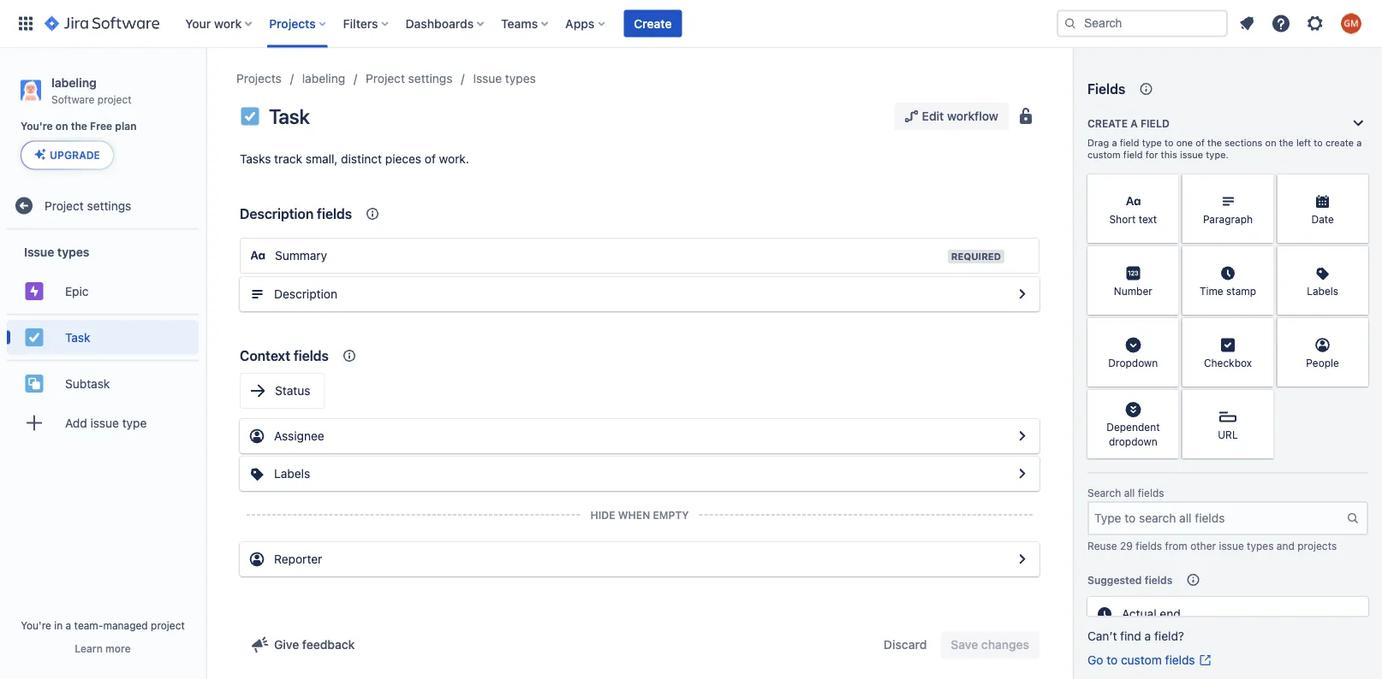 Task type: describe. For each thing, give the bounding box(es) containing it.
1 vertical spatial project
[[45, 199, 84, 213]]

notifications image
[[1236, 13, 1257, 34]]

apps button
[[560, 10, 612, 37]]

team-
[[74, 620, 103, 632]]

go
[[1087, 654, 1103, 668]]

workflow
[[947, 109, 998, 123]]

banner containing your work
[[0, 0, 1382, 48]]

description button
[[240, 277, 1040, 312]]

discard
[[884, 638, 927, 652]]

filters button
[[338, 10, 395, 37]]

1 vertical spatial types
[[57, 245, 89, 259]]

no restrictions image
[[1016, 106, 1036, 127]]

1 horizontal spatial the
[[1207, 137, 1222, 149]]

create for create
[[634, 16, 672, 30]]

create
[[1326, 137, 1354, 149]]

dashboards
[[406, 16, 474, 30]]

dependent dropdown
[[1106, 422, 1160, 448]]

time stamp
[[1200, 285, 1256, 297]]

epic link
[[7, 274, 199, 309]]

labels for more information image corresponding to labels
[[1307, 285, 1339, 297]]

give feedback button
[[240, 632, 365, 659]]

2 horizontal spatial types
[[1247, 540, 1274, 552]]

more information about the suggested fields image
[[1183, 570, 1203, 591]]

a right 'create'
[[1357, 137, 1362, 149]]

project inside labeling software project
[[97, 93, 132, 105]]

you're in a team-managed project
[[21, 620, 185, 632]]

checkbox
[[1204, 357, 1252, 369]]

dropdown
[[1108, 357, 1158, 369]]

task group
[[7, 314, 199, 360]]

labeling software project
[[51, 75, 132, 105]]

description for description fields
[[240, 206, 314, 222]]

help image
[[1271, 13, 1291, 34]]

custom inside "drag a field type to one of the sections on the left to create a custom field for this issue type."
[[1087, 149, 1121, 161]]

1 horizontal spatial to
[[1165, 137, 1174, 149]]

feedback
[[302, 638, 355, 652]]

issue type icon image
[[240, 106, 260, 127]]

reporter
[[274, 553, 322, 567]]

learn more button
[[75, 642, 131, 656]]

add
[[65, 416, 87, 430]]

actual end button
[[1087, 598, 1368, 632]]

to inside go to custom fields link
[[1106, 654, 1118, 668]]

stamp
[[1226, 285, 1256, 297]]

fields inside go to custom fields link
[[1165, 654, 1195, 668]]

projects
[[1297, 540, 1337, 552]]

create for create a field
[[1087, 117, 1128, 129]]

dependent
[[1106, 422, 1160, 434]]

assignee button
[[240, 420, 1040, 454]]

fields
[[1087, 81, 1125, 97]]

0 horizontal spatial issue
[[24, 245, 54, 259]]

time
[[1200, 285, 1223, 297]]

description fields
[[240, 206, 352, 222]]

fields left more information about the context fields image
[[317, 206, 352, 222]]

teams button
[[496, 10, 555, 37]]

reporter button
[[240, 543, 1040, 577]]

projects link
[[236, 69, 282, 89]]

left
[[1296, 137, 1311, 149]]

fields right all
[[1138, 488, 1164, 500]]

this link will be opened in a new tab image
[[1198, 654, 1212, 668]]

more
[[105, 643, 131, 655]]

0 vertical spatial project settings link
[[366, 69, 453, 89]]

more information image for date
[[1346, 176, 1367, 197]]

2 vertical spatial issue
[[1219, 540, 1244, 552]]

of inside "drag a field type to one of the sections on the left to create a custom field for this issue type."
[[1196, 137, 1205, 149]]

field?
[[1154, 630, 1184, 644]]

labeling link
[[302, 69, 345, 89]]

issue inside "drag a field type to one of the sections on the left to create a custom field for this issue type."
[[1180, 149, 1203, 161]]

epic
[[65, 284, 89, 298]]

learn more
[[75, 643, 131, 655]]

tasks track small, distinct pieces of work.
[[240, 152, 469, 166]]

go to custom fields link
[[1087, 652, 1212, 670]]

and
[[1277, 540, 1295, 552]]

more information image for paragraph
[[1251, 176, 1272, 197]]

a down more information about the fields icon
[[1130, 117, 1138, 129]]

group containing issue types
[[7, 230, 199, 451]]

task link
[[7, 321, 199, 355]]

required
[[951, 251, 1001, 262]]

software
[[51, 93, 95, 105]]

dashboards button
[[400, 10, 491, 37]]

a right drag
[[1112, 137, 1117, 149]]

fields right 29
[[1136, 540, 1162, 552]]

drag a field type to one of the sections on the left to create a custom field for this issue type.
[[1087, 137, 1362, 161]]

apps
[[565, 16, 595, 30]]

upgrade button
[[21, 142, 113, 169]]

sections
[[1225, 137, 1262, 149]]

short text
[[1109, 213, 1157, 225]]

type.
[[1206, 149, 1229, 161]]

more information image for labels
[[1346, 248, 1367, 269]]

number
[[1114, 285, 1152, 297]]

1 vertical spatial settings
[[87, 199, 131, 213]]

add issue type image
[[24, 413, 45, 434]]

subtask link
[[7, 367, 199, 401]]

appswitcher icon image
[[15, 13, 36, 34]]

suggested
[[1087, 575, 1142, 587]]

your
[[185, 16, 211, 30]]

projects button
[[264, 10, 333, 37]]

custom inside go to custom fields link
[[1121, 654, 1162, 668]]

search image
[[1064, 17, 1077, 30]]

go to custom fields
[[1087, 654, 1195, 668]]

work.
[[439, 152, 469, 166]]

discard button
[[873, 632, 937, 659]]

more information about the fields image
[[1136, 79, 1156, 99]]

more information image for dropdown
[[1157, 320, 1177, 341]]

from
[[1165, 540, 1187, 552]]

1 horizontal spatial issue types
[[473, 72, 536, 86]]

summary
[[275, 249, 327, 263]]

2 horizontal spatial the
[[1279, 137, 1294, 149]]

people
[[1306, 357, 1339, 369]]

you're for you're on the free plan
[[21, 120, 53, 132]]

end
[[1160, 608, 1181, 622]]

one
[[1176, 137, 1193, 149]]

this
[[1161, 149, 1177, 161]]

tasks
[[240, 152, 271, 166]]

more information image for dependent dropdown
[[1157, 392, 1177, 413]]



Task type: vqa. For each thing, say whether or not it's contained in the screenshot.
when
yes



Task type: locate. For each thing, give the bounding box(es) containing it.
1 horizontal spatial project settings link
[[366, 69, 453, 89]]

2 vertical spatial field
[[1123, 149, 1143, 161]]

0 vertical spatial description
[[240, 206, 314, 222]]

issue right other
[[1219, 540, 1244, 552]]

create a field
[[1087, 117, 1170, 129]]

type inside "drag a field type to one of the sections on the left to create a custom field for this issue type."
[[1142, 137, 1162, 149]]

teams
[[501, 16, 538, 30]]

settings
[[408, 72, 453, 86], [87, 199, 131, 213]]

1 vertical spatial type
[[122, 416, 147, 430]]

open field configuration image for reporter
[[1012, 550, 1033, 570]]

1 vertical spatial project settings link
[[7, 189, 199, 223]]

0 vertical spatial project
[[366, 72, 405, 86]]

settings image
[[1305, 13, 1326, 34]]

1 open field configuration image from the top
[[1012, 284, 1033, 305]]

issue types up the epic
[[24, 245, 89, 259]]

project settings link down upgrade
[[7, 189, 199, 223]]

to
[[1165, 137, 1174, 149], [1314, 137, 1323, 149], [1106, 654, 1118, 668]]

track
[[274, 152, 302, 166]]

projects
[[269, 16, 316, 30], [236, 72, 282, 86]]

projects up labeling link at the left
[[269, 16, 316, 30]]

filters
[[343, 16, 378, 30]]

projects for projects dropdown button
[[269, 16, 316, 30]]

create inside 'button'
[[634, 16, 672, 30]]

labeling for labeling software project
[[51, 75, 97, 89]]

distinct
[[341, 152, 382, 166]]

0 horizontal spatial issue types
[[24, 245, 89, 259]]

field up for
[[1141, 117, 1170, 129]]

actual
[[1122, 608, 1157, 622]]

your work button
[[180, 10, 259, 37]]

create right apps popup button
[[634, 16, 672, 30]]

0 horizontal spatial on
[[56, 120, 68, 132]]

fields left this link will be opened in a new tab icon
[[1165, 654, 1195, 668]]

0 horizontal spatial labeling
[[51, 75, 97, 89]]

0 vertical spatial task
[[269, 104, 310, 128]]

can't find a field?
[[1087, 630, 1184, 644]]

edit workflow
[[922, 109, 998, 123]]

1 horizontal spatial types
[[505, 72, 536, 86]]

project settings down dashboards
[[366, 72, 453, 86]]

issue down one
[[1180, 149, 1203, 161]]

0 vertical spatial labels
[[1307, 285, 1339, 297]]

give
[[274, 638, 299, 652]]

labels button
[[240, 457, 1040, 492]]

create button
[[624, 10, 682, 37]]

empty
[[653, 509, 689, 521]]

custom down drag
[[1087, 149, 1121, 161]]

open field configuration image inside the description button
[[1012, 284, 1033, 305]]

1 vertical spatial custom
[[1121, 654, 1162, 668]]

of right one
[[1196, 137, 1205, 149]]

0 vertical spatial projects
[[269, 16, 316, 30]]

small,
[[306, 152, 338, 166]]

1 horizontal spatial labeling
[[302, 72, 345, 86]]

0 vertical spatial type
[[1142, 137, 1162, 149]]

type up for
[[1142, 137, 1162, 149]]

on inside "drag a field type to one of the sections on the left to create a custom field for this issue type."
[[1265, 137, 1276, 149]]

1 vertical spatial project settings
[[45, 199, 131, 213]]

3 open field configuration image from the top
[[1012, 464, 1033, 485]]

open field configuration image
[[1012, 284, 1033, 305], [1012, 426, 1033, 447], [1012, 464, 1033, 485], [1012, 550, 1033, 570]]

project
[[97, 93, 132, 105], [151, 620, 185, 632]]

banner
[[0, 0, 1382, 48]]

field for create
[[1141, 117, 1170, 129]]

1 vertical spatial field
[[1120, 137, 1139, 149]]

projects up issue type icon on the left of page
[[236, 72, 282, 86]]

of left work.
[[425, 152, 436, 166]]

1 vertical spatial projects
[[236, 72, 282, 86]]

open field configuration image inside labels button
[[1012, 464, 1033, 485]]

1 horizontal spatial project
[[151, 620, 185, 632]]

1 horizontal spatial task
[[269, 104, 310, 128]]

1 vertical spatial labels
[[274, 467, 310, 481]]

0 horizontal spatial settings
[[87, 199, 131, 213]]

group
[[7, 230, 199, 451]]

labeling up software
[[51, 75, 97, 89]]

2 horizontal spatial to
[[1314, 137, 1323, 149]]

you're up 'upgrade' button
[[21, 120, 53, 132]]

description down summary
[[274, 287, 337, 301]]

0 horizontal spatial create
[[634, 16, 672, 30]]

description inside button
[[274, 287, 337, 301]]

issue down 'teams'
[[473, 72, 502, 86]]

edit
[[922, 109, 944, 123]]

type inside button
[[122, 416, 147, 430]]

the
[[71, 120, 87, 132], [1207, 137, 1222, 149], [1279, 137, 1294, 149]]

on right sections
[[1265, 137, 1276, 149]]

1 horizontal spatial settings
[[408, 72, 453, 86]]

0 horizontal spatial issue
[[90, 416, 119, 430]]

settings down upgrade
[[87, 199, 131, 213]]

0 horizontal spatial project settings
[[45, 199, 131, 213]]

open field configuration image inside reporter 'button'
[[1012, 550, 1033, 570]]

issue up epic link
[[24, 245, 54, 259]]

projects inside projects dropdown button
[[269, 16, 316, 30]]

assignee
[[274, 429, 324, 444]]

field down create a field
[[1120, 137, 1139, 149]]

the left free
[[71, 120, 87, 132]]

for
[[1146, 149, 1158, 161]]

0 horizontal spatial project
[[45, 199, 84, 213]]

status
[[275, 384, 310, 398]]

type
[[1142, 137, 1162, 149], [122, 416, 147, 430]]

issue
[[1180, 149, 1203, 161], [90, 416, 119, 430], [1219, 540, 1244, 552]]

context fields
[[240, 348, 329, 364]]

0 horizontal spatial task
[[65, 330, 90, 345]]

dropdown
[[1109, 436, 1157, 448]]

add issue type button
[[7, 406, 199, 440]]

1 horizontal spatial labels
[[1307, 285, 1339, 297]]

issue inside button
[[90, 416, 119, 430]]

1 horizontal spatial project
[[366, 72, 405, 86]]

labels
[[1307, 285, 1339, 297], [274, 467, 310, 481]]

sidebar navigation image
[[187, 69, 224, 103]]

task inside group
[[65, 330, 90, 345]]

2 open field configuration image from the top
[[1012, 426, 1033, 447]]

short
[[1109, 213, 1136, 225]]

search all fields
[[1087, 488, 1164, 500]]

a right find
[[1145, 630, 1151, 644]]

field for drag
[[1120, 137, 1139, 149]]

project up plan at the left top of the page
[[97, 93, 132, 105]]

custom
[[1087, 149, 1121, 161], [1121, 654, 1162, 668]]

suggested fields
[[1087, 575, 1173, 587]]

reuse
[[1087, 540, 1117, 552]]

Type to search all fields text field
[[1089, 503, 1346, 534]]

of
[[1196, 137, 1205, 149], [425, 152, 436, 166]]

settings down dashboards
[[408, 72, 453, 86]]

1 horizontal spatial create
[[1087, 117, 1128, 129]]

free
[[90, 120, 112, 132]]

project settings link
[[366, 69, 453, 89], [7, 189, 199, 223]]

0 horizontal spatial to
[[1106, 654, 1118, 668]]

project
[[366, 72, 405, 86], [45, 199, 84, 213]]

you're for you're in a team-managed project
[[21, 620, 51, 632]]

date
[[1311, 213, 1334, 225]]

description up summary
[[240, 206, 314, 222]]

Search field
[[1057, 10, 1228, 37]]

learn
[[75, 643, 103, 655]]

your profile and settings image
[[1341, 13, 1361, 34]]

issue right add
[[90, 416, 119, 430]]

when
[[618, 509, 650, 521]]

all
[[1124, 488, 1135, 500]]

2 horizontal spatial issue
[[1219, 540, 1244, 552]]

open field configuration image for description
[[1012, 284, 1033, 305]]

0 vertical spatial issue
[[473, 72, 502, 86]]

to up the this
[[1165, 137, 1174, 149]]

managed
[[103, 620, 148, 632]]

more information image for number
[[1157, 248, 1177, 269]]

0 vertical spatial of
[[1196, 137, 1205, 149]]

a
[[1130, 117, 1138, 129], [1112, 137, 1117, 149], [1357, 137, 1362, 149], [66, 620, 71, 632], [1145, 630, 1151, 644]]

0 vertical spatial custom
[[1087, 149, 1121, 161]]

0 horizontal spatial the
[[71, 120, 87, 132]]

plan
[[115, 120, 137, 132]]

labeling down projects dropdown button
[[302, 72, 345, 86]]

reuse 29 fields from other issue types and projects
[[1087, 540, 1337, 552]]

1 you're from the top
[[21, 120, 53, 132]]

type down subtask link
[[122, 416, 147, 430]]

add issue type
[[65, 416, 147, 430]]

to right left
[[1314, 137, 1323, 149]]

to right go
[[1106, 654, 1118, 668]]

more information image for time stamp
[[1251, 248, 1272, 269]]

can't
[[1087, 630, 1117, 644]]

task down the epic
[[65, 330, 90, 345]]

upgrade
[[50, 149, 100, 161]]

on up 'upgrade' button
[[56, 120, 68, 132]]

project settings link down dashboards
[[366, 69, 453, 89]]

in
[[54, 620, 63, 632]]

task right issue type icon on the left of page
[[269, 104, 310, 128]]

drag
[[1087, 137, 1109, 149]]

1 vertical spatial description
[[274, 287, 337, 301]]

more information image for checkbox
[[1251, 320, 1272, 341]]

primary element
[[10, 0, 1057, 48]]

2 vertical spatial types
[[1247, 540, 1274, 552]]

0 horizontal spatial labels
[[274, 467, 310, 481]]

0 vertical spatial field
[[1141, 117, 1170, 129]]

0 vertical spatial types
[[505, 72, 536, 86]]

project settings down upgrade
[[45, 199, 131, 213]]

work
[[214, 16, 242, 30]]

labels inside labels button
[[274, 467, 310, 481]]

0 vertical spatial issue types
[[473, 72, 536, 86]]

you're
[[21, 120, 53, 132], [21, 620, 51, 632]]

open field configuration image for labels
[[1012, 464, 1033, 485]]

labels down assignee
[[274, 467, 310, 481]]

search
[[1087, 488, 1121, 500]]

0 horizontal spatial project
[[97, 93, 132, 105]]

the up the type.
[[1207, 137, 1222, 149]]

fields left more information about the context fields icon
[[294, 348, 329, 364]]

0 vertical spatial project settings
[[366, 72, 453, 86]]

more information about the context fields image
[[362, 204, 383, 224]]

field left for
[[1123, 149, 1143, 161]]

labels for open field configuration icon in the labels button
[[274, 467, 310, 481]]

more information image for short text
[[1157, 176, 1177, 197]]

open field configuration image inside assignee button
[[1012, 426, 1033, 447]]

description
[[240, 206, 314, 222], [274, 287, 337, 301]]

labeling for labeling
[[302, 72, 345, 86]]

issue types down 'teams'
[[473, 72, 536, 86]]

types up the epic
[[57, 245, 89, 259]]

0 vertical spatial you're
[[21, 120, 53, 132]]

0 horizontal spatial project settings link
[[7, 189, 199, 223]]

1 horizontal spatial on
[[1265, 137, 1276, 149]]

1 horizontal spatial of
[[1196, 137, 1205, 149]]

0 vertical spatial issue
[[1180, 149, 1203, 161]]

1 vertical spatial create
[[1087, 117, 1128, 129]]

projects for projects link
[[236, 72, 282, 86]]

more information image
[[1157, 176, 1177, 197], [1251, 248, 1272, 269], [1346, 320, 1367, 341], [1157, 392, 1177, 413]]

pieces
[[385, 152, 421, 166]]

a right in
[[66, 620, 71, 632]]

jira software image
[[45, 13, 159, 34], [45, 13, 159, 34]]

more information about the context fields image
[[339, 346, 360, 366]]

other
[[1190, 540, 1216, 552]]

labeling inside labeling software project
[[51, 75, 97, 89]]

create up drag
[[1087, 117, 1128, 129]]

0 horizontal spatial of
[[425, 152, 436, 166]]

hide when empty
[[590, 509, 689, 521]]

0 vertical spatial project
[[97, 93, 132, 105]]

actual end
[[1122, 608, 1181, 622]]

1 vertical spatial task
[[65, 330, 90, 345]]

1 horizontal spatial issue
[[1180, 149, 1203, 161]]

task
[[269, 104, 310, 128], [65, 330, 90, 345]]

more information image for people
[[1346, 320, 1367, 341]]

subtask
[[65, 377, 110, 391]]

project down filters popup button
[[366, 72, 405, 86]]

open field configuration image for assignee
[[1012, 426, 1033, 447]]

29
[[1120, 540, 1133, 552]]

1 horizontal spatial type
[[1142, 137, 1162, 149]]

0 vertical spatial create
[[634, 16, 672, 30]]

0 vertical spatial settings
[[408, 72, 453, 86]]

project right managed on the bottom of the page
[[151, 620, 185, 632]]

0 vertical spatial on
[[56, 120, 68, 132]]

description for description
[[274, 287, 337, 301]]

fields left "more information about the suggested fields" 'image'
[[1145, 575, 1173, 587]]

types down 'teams'
[[505, 72, 536, 86]]

labeling
[[302, 72, 345, 86], [51, 75, 97, 89]]

project down 'upgrade' button
[[45, 199, 84, 213]]

1 vertical spatial of
[[425, 152, 436, 166]]

2 you're from the top
[[21, 620, 51, 632]]

1 vertical spatial on
[[1265, 137, 1276, 149]]

custom down can't find a field?
[[1121, 654, 1162, 668]]

fields
[[317, 206, 352, 222], [294, 348, 329, 364], [1138, 488, 1164, 500], [1136, 540, 1162, 552], [1145, 575, 1173, 587], [1165, 654, 1195, 668]]

labels down date
[[1307, 285, 1339, 297]]

1 vertical spatial you're
[[21, 620, 51, 632]]

you're on the free plan
[[21, 120, 137, 132]]

1 vertical spatial issue types
[[24, 245, 89, 259]]

types left and
[[1247, 540, 1274, 552]]

project settings
[[366, 72, 453, 86], [45, 199, 131, 213]]

issue
[[473, 72, 502, 86], [24, 245, 54, 259]]

1 vertical spatial issue
[[90, 416, 119, 430]]

1 vertical spatial issue
[[24, 245, 54, 259]]

1 horizontal spatial issue
[[473, 72, 502, 86]]

more information image
[[1251, 176, 1272, 197], [1346, 176, 1367, 197], [1157, 248, 1177, 269], [1346, 248, 1367, 269], [1157, 320, 1177, 341], [1251, 320, 1272, 341]]

0 horizontal spatial types
[[57, 245, 89, 259]]

4 open field configuration image from the top
[[1012, 550, 1033, 570]]

the left left
[[1279, 137, 1294, 149]]

you're left in
[[21, 620, 51, 632]]

0 horizontal spatial type
[[122, 416, 147, 430]]

1 horizontal spatial project settings
[[366, 72, 453, 86]]

1 vertical spatial project
[[151, 620, 185, 632]]



